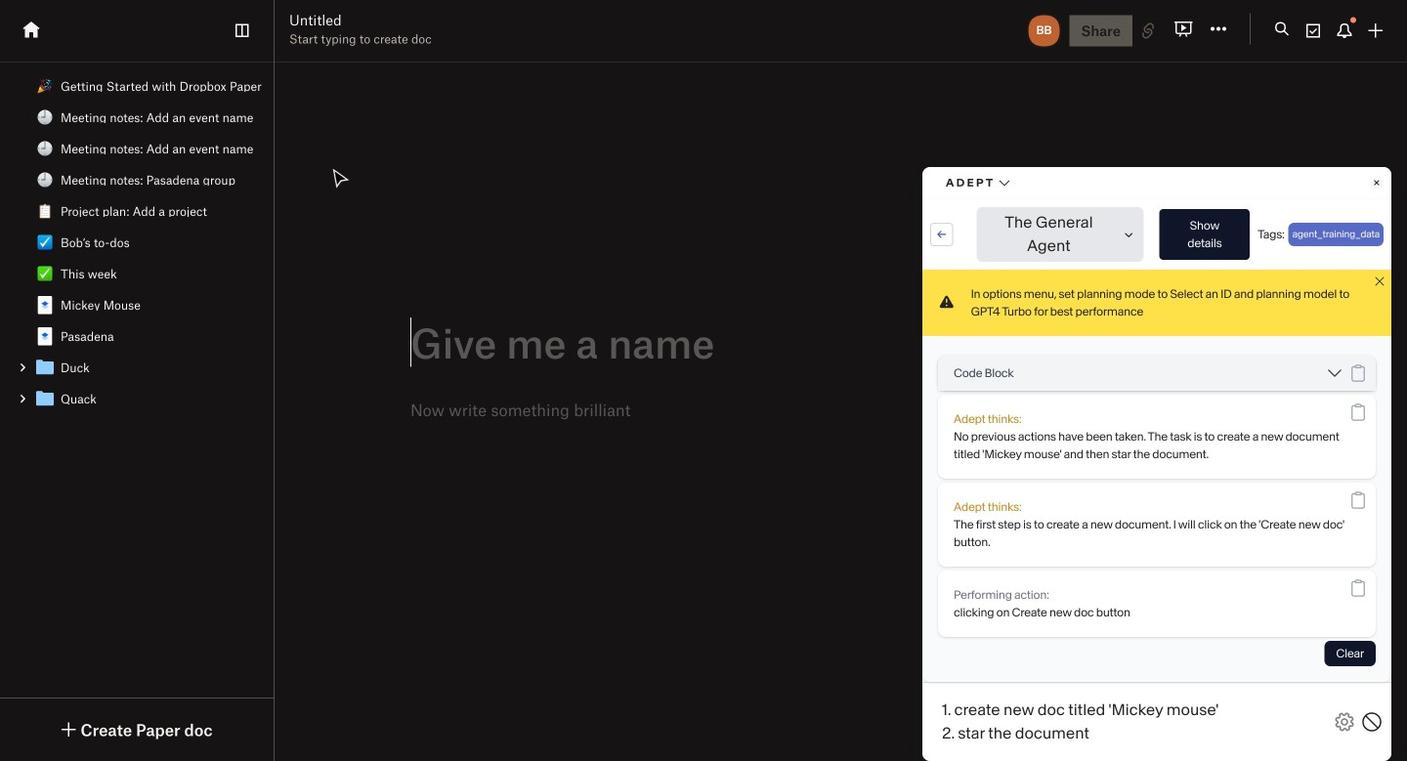 Task type: describe. For each thing, give the bounding box(es) containing it.
check mark button image
[[37, 266, 53, 282]]

3 nine o'clock image from the top
[[37, 172, 53, 188]]

party popper image
[[37, 78, 53, 94]]

1 nine o'clock image from the top
[[37, 110, 53, 125]]

1 template content image from the top
[[33, 293, 57, 317]]

/ contents list
[[0, 70, 276, 415]]

check box with check image
[[37, 235, 53, 250]]

close image
[[1332, 579, 1355, 602]]



Task type: locate. For each thing, give the bounding box(es) containing it.
3 template content image from the top
[[33, 356, 57, 379]]

2 template content image from the top
[[33, 325, 57, 348]]

template content image
[[33, 293, 57, 317], [33, 325, 57, 348], [33, 356, 57, 379]]

1 expand folder image from the top
[[16, 361, 29, 374]]

overlay image
[[1332, 579, 1355, 602]]

expand folder image for first template content image from the bottom
[[16, 361, 29, 374]]

2 expand folder image from the top
[[16, 392, 29, 406]]

1 vertical spatial expand folder image
[[16, 392, 29, 406]]

2 nine o'clock image from the top
[[37, 141, 53, 156]]

nine o'clock image
[[37, 110, 53, 125], [37, 141, 53, 156], [37, 172, 53, 188]]

0 vertical spatial nine o'clock image
[[37, 110, 53, 125]]

1 vertical spatial nine o'clock image
[[37, 141, 53, 156]]

2 vertical spatial template content image
[[33, 356, 57, 379]]

heading
[[411, 319, 1105, 366]]

1 vertical spatial template content image
[[33, 325, 57, 348]]

0 vertical spatial template content image
[[33, 293, 57, 317]]

expand folder image for template content icon
[[16, 392, 29, 406]]

2 vertical spatial nine o'clock image
[[37, 172, 53, 188]]

template content image
[[33, 387, 57, 411]]

expand folder image
[[16, 361, 29, 374], [16, 392, 29, 406]]

0 vertical spatial expand folder image
[[16, 361, 29, 374]]

clipboard image
[[37, 203, 53, 219]]



Task type: vqa. For each thing, say whether or not it's contained in the screenshot.
nine o'clock icon
yes



